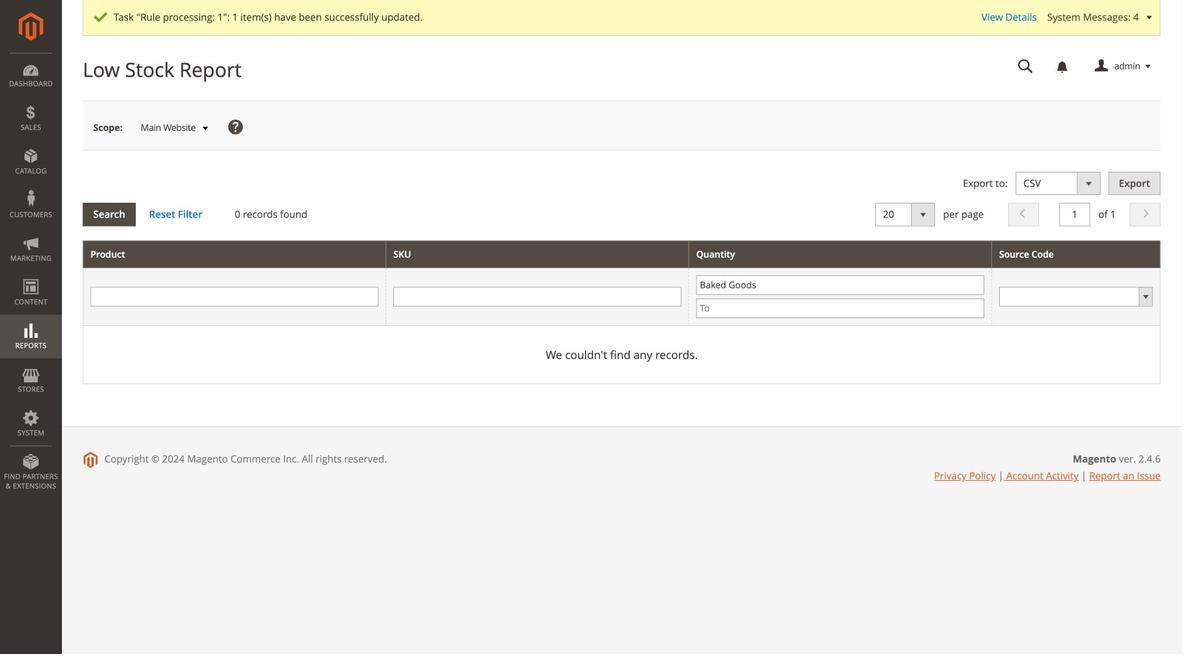 Task type: describe. For each thing, give the bounding box(es) containing it.
From text field
[[697, 275, 985, 295]]

magento admin panel image
[[19, 12, 43, 41]]

To text field
[[697, 298, 985, 318]]



Task type: locate. For each thing, give the bounding box(es) containing it.
menu bar
[[0, 53, 62, 498]]

None text field
[[1009, 54, 1044, 79], [91, 287, 379, 307], [1009, 54, 1044, 79], [91, 287, 379, 307]]

None text field
[[1060, 203, 1091, 226], [394, 287, 682, 307], [1060, 203, 1091, 226], [394, 287, 682, 307]]



